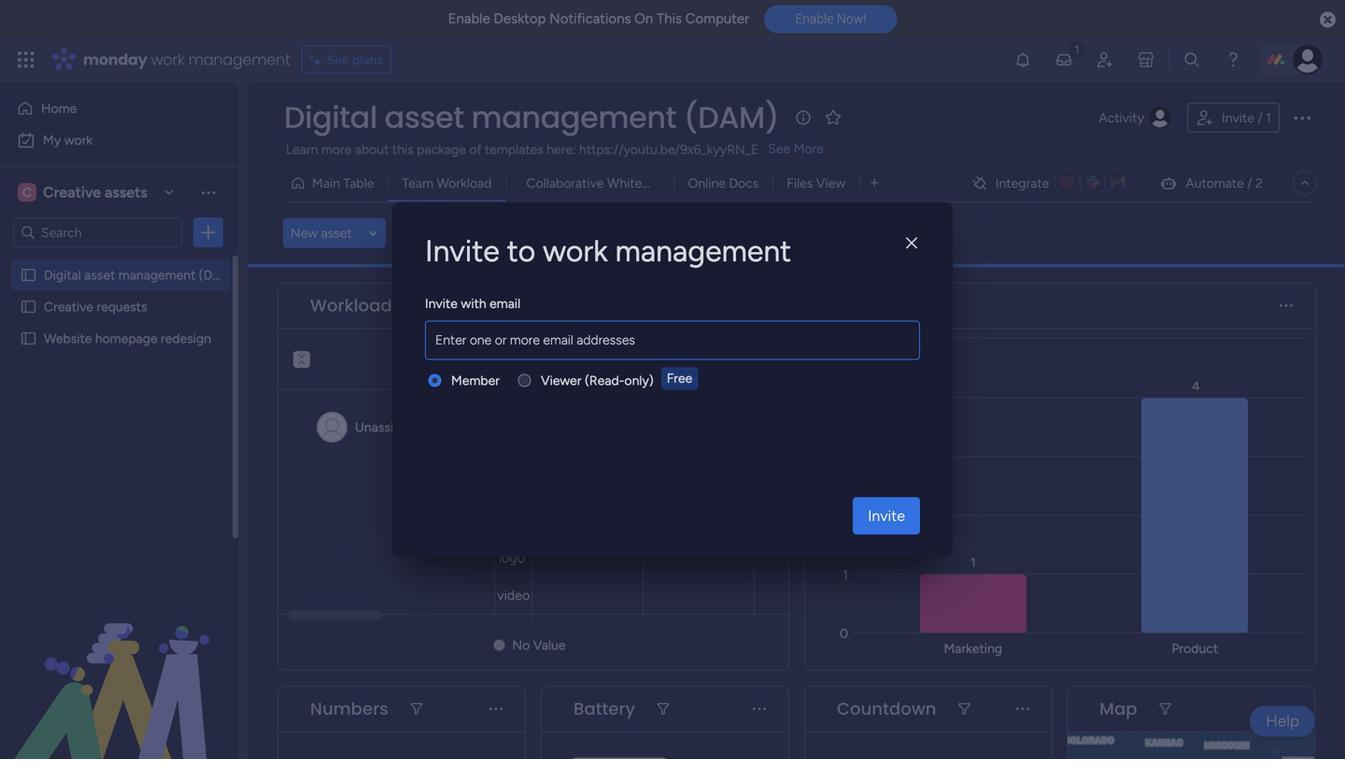Task type: vqa. For each thing, say whether or not it's contained in the screenshot.
12
yes



Task type: describe. For each thing, give the bounding box(es) containing it.
workspace selection element
[[18, 181, 150, 204]]

with
[[461, 296, 486, 312]]

management inside list box
[[118, 267, 196, 283]]

work for my
[[64, 132, 93, 148]]

enable desktop notifications on this computer
[[448, 10, 749, 27]]

- for w10   4 - 10
[[706, 369, 710, 381]]

collaborative
[[526, 175, 604, 191]]

c
[[22, 185, 32, 200]]

here:
[[547, 142, 576, 157]]

- for w8   19 - 25
[[483, 369, 487, 381]]

widget
[[461, 225, 501, 241]]

invite members image
[[1096, 50, 1114, 69]]

viewer
[[541, 373, 582, 389]]

digital inside list box
[[44, 267, 81, 283]]

online docs button
[[674, 168, 773, 198]]

/ for 2
[[1247, 175, 1252, 191]]

update feed image
[[1055, 50, 1073, 69]]

0 vertical spatial (dam)
[[684, 97, 779, 138]]

table
[[343, 175, 374, 191]]

team workload
[[402, 175, 492, 191]]

1 image
[[1069, 38, 1086, 59]]

free
[[667, 371, 693, 386]]

activity
[[1099, 110, 1144, 126]]

digital asset management (dam) inside list box
[[44, 267, 237, 283]]

2
[[1256, 175, 1263, 191]]

main table button
[[283, 168, 388, 198]]

notifications image
[[1014, 50, 1032, 69]]

learn more about this package of templates here: https://youtu.be/9x6_kyyrn_e see more
[[286, 141, 824, 157]]

this
[[392, 142, 414, 157]]

add widget
[[433, 225, 501, 241]]

website homepage redesign
[[44, 331, 211, 347]]

team
[[402, 175, 433, 191]]

desktop
[[494, 10, 546, 27]]

Battery field
[[569, 697, 640, 722]]

files
[[787, 175, 813, 191]]

collaborative whiteboard
[[526, 175, 676, 191]]

(read-
[[585, 373, 625, 389]]

workload inside button
[[437, 175, 492, 191]]

https://youtu.be/9x6_kyyrn_e
[[579, 142, 759, 157]]

chart
[[837, 294, 886, 318]]

templates
[[485, 142, 543, 157]]

help button
[[1250, 706, 1315, 737]]

now!
[[837, 11, 866, 26]]

asset inside button
[[321, 225, 352, 241]]

lottie animation image
[[0, 571, 238, 759]]

1
[[1266, 110, 1271, 126]]

my
[[43, 132, 61, 148]]

automate / 2
[[1186, 175, 1263, 191]]

enable now! button
[[764, 5, 897, 33]]

2 horizontal spatial work
[[543, 233, 608, 269]]

more dots image for battery
[[753, 703, 766, 716]]

home option
[[11, 93, 227, 123]]

0 vertical spatial asset
[[385, 97, 464, 138]]

team workload button
[[388, 168, 506, 198]]

invite with email
[[425, 296, 520, 312]]

v2 collapse down image
[[293, 345, 310, 357]]

angle down image
[[369, 226, 378, 240]]

enable for enable now!
[[795, 11, 834, 26]]

person
[[637, 225, 677, 241]]

weeks
[[655, 298, 694, 314]]

new
[[291, 225, 318, 241]]

whiteboard
[[607, 175, 676, 191]]

creative for creative requests
[[44, 299, 93, 315]]

Countdown field
[[832, 697, 941, 722]]

my work option
[[11, 125, 227, 155]]

battery
[[574, 697, 635, 721]]

- for w7   12 - 18
[[372, 369, 376, 381]]

view
[[816, 175, 846, 191]]

help
[[1266, 712, 1299, 731]]

invite for invite / 1
[[1222, 110, 1254, 126]]

Numbers field
[[305, 697, 393, 722]]

work for monday
[[151, 49, 185, 70]]

w8
[[452, 369, 468, 381]]

workspace image
[[18, 182, 36, 203]]

feb
[[574, 369, 591, 381]]

monday
[[83, 49, 147, 70]]

list box containing digital asset management (dam)
[[0, 256, 238, 607]]

w9
[[555, 369, 571, 381]]

package
[[417, 142, 466, 157]]

w10   4 - 10
[[674, 369, 724, 381]]

monday marketplace image
[[1137, 50, 1156, 69]]

main
[[312, 175, 340, 191]]

website
[[44, 331, 92, 347]]

0 horizontal spatial asset
[[84, 267, 115, 283]]

february
[[321, 336, 375, 352]]

homepage
[[95, 331, 158, 347]]

my work
[[43, 132, 93, 148]]

no value
[[512, 638, 566, 653]]

1 horizontal spatial digital asset management (dam)
[[284, 97, 779, 138]]

plans
[[352, 52, 383, 68]]

integrate
[[996, 175, 1049, 191]]

more
[[794, 141, 824, 156]]

Map field
[[1095, 697, 1142, 722]]

collaborative whiteboard button
[[506, 168, 676, 198]]

w7
[[341, 369, 357, 381]]

notifications
[[549, 10, 631, 27]]

2 horizontal spatial more dots image
[[1280, 299, 1293, 313]]

map
[[1100, 697, 1137, 721]]

filter
[[724, 225, 754, 241]]

Search in workspace field
[[39, 222, 156, 243]]

/ for 1
[[1258, 110, 1263, 126]]

integrate button
[[964, 163, 1145, 203]]

Workload field
[[305, 294, 397, 318]]

creative assets
[[43, 184, 147, 201]]

viewer (read-only)
[[541, 373, 654, 389]]

online docs
[[688, 175, 759, 191]]



Task type: locate. For each thing, give the bounding box(es) containing it.
requests
[[97, 299, 147, 315]]

enable for enable desktop notifications on this computer
[[448, 10, 490, 27]]

see left the more at the top right of the page
[[768, 141, 790, 156]]

learn
[[286, 142, 318, 157]]

asset right new
[[321, 225, 352, 241]]

2 enable from the left
[[795, 11, 834, 26]]

2 more dots image from the left
[[1279, 703, 1292, 716]]

3 public board image from the top
[[20, 330, 37, 348]]

1 vertical spatial digital
[[44, 267, 81, 283]]

add to favorites image
[[824, 108, 843, 127]]

public board image for website homepage redesign
[[20, 330, 37, 348]]

more dots image
[[490, 703, 503, 716], [1279, 703, 1292, 716]]

digital asset management (dam) up templates
[[284, 97, 779, 138]]

see plans button
[[301, 46, 392, 74]]

1 horizontal spatial more dots image
[[1279, 703, 1292, 716]]

4
[[697, 369, 703, 381]]

(dam) up redesign
[[199, 267, 237, 283]]

asset up package
[[385, 97, 464, 138]]

see inside button
[[327, 52, 349, 68]]

0 vertical spatial workload
[[437, 175, 492, 191]]

digital asset management (dam) up requests at the top left of page
[[44, 267, 237, 283]]

invite to work management
[[425, 233, 792, 269]]

only)
[[625, 373, 654, 389]]

add view image
[[871, 176, 878, 190]]

0 horizontal spatial more dots image
[[753, 703, 766, 716]]

map region
[[1068, 733, 1314, 759]]

files view button
[[773, 168, 860, 198]]

asset
[[385, 97, 464, 138], [321, 225, 352, 241], [84, 267, 115, 283]]

countdown
[[837, 697, 937, 721]]

this
[[657, 10, 682, 27]]

1 more dots image from the left
[[490, 703, 503, 716]]

1 vertical spatial workload
[[310, 294, 392, 318]]

management
[[188, 49, 290, 70], [471, 97, 676, 138], [615, 233, 792, 269], [118, 267, 196, 283]]

home
[[41, 100, 77, 116]]

1 horizontal spatial /
[[1258, 110, 1263, 126]]

(dam) inside list box
[[199, 267, 237, 283]]

3
[[614, 369, 620, 381]]

today button
[[585, 290, 637, 322]]

1 public board image from the top
[[20, 266, 37, 284]]

computer
[[686, 10, 749, 27]]

1 horizontal spatial work
[[151, 49, 185, 70]]

0 horizontal spatial digital asset management (dam)
[[44, 267, 237, 283]]

select product image
[[17, 50, 35, 69]]

public board image left creative requests
[[20, 298, 37, 316]]

0 vertical spatial digital
[[284, 97, 377, 138]]

option
[[0, 258, 238, 262]]

february 2024
[[321, 336, 409, 352]]

today
[[594, 298, 629, 314]]

files view
[[787, 175, 846, 191]]

1 enable from the left
[[448, 10, 490, 27]]

/ left 1
[[1258, 110, 1263, 126]]

/ left 2
[[1247, 175, 1252, 191]]

w7   12 - 18
[[341, 369, 389, 381]]

list box
[[0, 256, 238, 607]]

Chart field
[[832, 294, 890, 318]]

unassigned
[[355, 419, 424, 435]]

10
[[713, 369, 724, 381]]

workload up 'february'
[[310, 294, 392, 318]]

creative requests
[[44, 299, 147, 315]]

2 vertical spatial work
[[543, 233, 608, 269]]

1 vertical spatial (dam)
[[199, 267, 237, 283]]

1 horizontal spatial digital
[[284, 97, 377, 138]]

2 vertical spatial asset
[[84, 267, 115, 283]]

no
[[512, 638, 530, 653]]

filter button
[[694, 218, 783, 248]]

online
[[688, 175, 726, 191]]

lottie animation element
[[0, 571, 238, 759]]

help image
[[1224, 50, 1242, 69]]

more dots image for map
[[1279, 703, 1292, 716]]

work
[[151, 49, 185, 70], [64, 132, 93, 148], [543, 233, 608, 269]]

enable left desktop on the left of the page
[[448, 10, 490, 27]]

- right the 19
[[483, 369, 487, 381]]

0 horizontal spatial enable
[[448, 10, 490, 27]]

2 horizontal spatial asset
[[385, 97, 464, 138]]

Digital asset management (DAM) field
[[279, 97, 784, 138]]

(dam)
[[684, 97, 779, 138], [199, 267, 237, 283]]

my work link
[[11, 125, 227, 155]]

asset up creative requests
[[84, 267, 115, 283]]

numbers
[[310, 697, 389, 721]]

person button
[[608, 218, 689, 248]]

work right v2 search image
[[543, 233, 608, 269]]

more dots image
[[1280, 299, 1293, 313], [753, 703, 766, 716], [1016, 703, 1029, 716]]

invite for invite
[[868, 507, 905, 525]]

1 vertical spatial digital asset management (dam)
[[44, 267, 237, 283]]

0 vertical spatial /
[[1258, 110, 1263, 126]]

dapulse close image
[[1320, 11, 1336, 30]]

0 vertical spatial work
[[151, 49, 185, 70]]

0 horizontal spatial (dam)
[[199, 267, 237, 283]]

26
[[593, 369, 605, 381]]

main table
[[312, 175, 374, 191]]

creative inside workspace selection element
[[43, 184, 101, 201]]

1 horizontal spatial (dam)
[[684, 97, 779, 138]]

1 horizontal spatial asset
[[321, 225, 352, 241]]

see inside the learn more about this package of templates here: https://youtu.be/9x6_kyyrn_e see more
[[768, 141, 790, 156]]

member
[[451, 373, 500, 389]]

see left plans
[[327, 52, 349, 68]]

public board image down c
[[20, 266, 37, 284]]

work right 'monday'
[[151, 49, 185, 70]]

4 - from the left
[[706, 369, 710, 381]]

w10
[[674, 369, 695, 381]]

1 horizontal spatial enable
[[795, 11, 834, 26]]

john smith image
[[1293, 45, 1323, 75]]

invite button
[[853, 497, 920, 535]]

digital up more at the left top
[[284, 97, 377, 138]]

1 horizontal spatial workload
[[437, 175, 492, 191]]

new asset
[[291, 225, 352, 241]]

arrow down image
[[760, 222, 783, 244]]

public board image for digital asset management (dam)
[[20, 266, 37, 284]]

Enter one or more email addresses text field
[[430, 322, 916, 359]]

more dots image for numbers
[[490, 703, 503, 716]]

creative inside list box
[[44, 299, 93, 315]]

show board description image
[[792, 108, 815, 127]]

invite / 1 button
[[1187, 103, 1280, 133]]

1 vertical spatial asset
[[321, 225, 352, 241]]

monday work management
[[83, 49, 290, 70]]

3 - from the left
[[607, 369, 612, 381]]

work right my
[[64, 132, 93, 148]]

0 vertical spatial creative
[[43, 184, 101, 201]]

v2 search image
[[527, 222, 541, 243]]

w9   feb 26 - 3
[[555, 369, 620, 381]]

public board image left website
[[20, 330, 37, 348]]

weeks option
[[655, 291, 728, 321]]

19
[[470, 369, 480, 381]]

2 vertical spatial public board image
[[20, 330, 37, 348]]

- right 12
[[372, 369, 376, 381]]

workload inside field
[[310, 294, 392, 318]]

creative for creative assets
[[43, 184, 101, 201]]

2 - from the left
[[483, 369, 487, 381]]

18
[[379, 369, 389, 381]]

home link
[[11, 93, 227, 123]]

1 vertical spatial /
[[1247, 175, 1252, 191]]

v2 collapse up image
[[293, 358, 310, 370]]

search everything image
[[1183, 50, 1201, 69]]

see plans
[[327, 52, 383, 68]]

0 vertical spatial digital asset management (dam)
[[284, 97, 779, 138]]

1 horizontal spatial see
[[768, 141, 790, 156]]

2 public board image from the top
[[20, 298, 37, 316]]

0 horizontal spatial workload
[[310, 294, 392, 318]]

1 vertical spatial public board image
[[20, 298, 37, 316]]

digital
[[284, 97, 377, 138], [44, 267, 81, 283]]

digital up creative requests
[[44, 267, 81, 283]]

1 vertical spatial see
[[768, 141, 790, 156]]

collapse board header image
[[1298, 176, 1313, 191]]

0 horizontal spatial more dots image
[[490, 703, 503, 716]]

public board image for creative requests
[[20, 298, 37, 316]]

creative up website
[[44, 299, 93, 315]]

automate
[[1186, 175, 1244, 191]]

creative
[[43, 184, 101, 201], [44, 299, 93, 315]]

/ inside button
[[1258, 110, 1263, 126]]

more dots image for countdown
[[1016, 703, 1029, 716]]

invite for invite to work management
[[425, 233, 500, 269]]

1 vertical spatial work
[[64, 132, 93, 148]]

add
[[433, 225, 457, 241]]

of
[[469, 142, 482, 157]]

0 vertical spatial see
[[327, 52, 349, 68]]

more
[[321, 142, 352, 157]]

enable left now!
[[795, 11, 834, 26]]

1 - from the left
[[372, 369, 376, 381]]

docs
[[729, 175, 759, 191]]

- left 3
[[607, 369, 612, 381]]

add widget button
[[399, 218, 510, 248]]

2024
[[378, 336, 409, 352]]

25
[[490, 369, 501, 381]]

0 horizontal spatial see
[[327, 52, 349, 68]]

(dam) up online docs
[[684, 97, 779, 138]]

0 horizontal spatial /
[[1247, 175, 1252, 191]]

1 horizontal spatial more dots image
[[1016, 703, 1029, 716]]

workload down of
[[437, 175, 492, 191]]

0 vertical spatial public board image
[[20, 266, 37, 284]]

activity button
[[1091, 103, 1180, 133]]

creative right c
[[43, 184, 101, 201]]

0 horizontal spatial digital
[[44, 267, 81, 283]]

on
[[635, 10, 653, 27]]

invite for invite with email
[[425, 296, 458, 312]]

public board image
[[20, 266, 37, 284], [20, 298, 37, 316], [20, 330, 37, 348]]

new asset button
[[283, 218, 360, 248]]

assets
[[105, 184, 147, 201]]

close image
[[906, 237, 917, 250]]

work inside option
[[64, 132, 93, 148]]

0 horizontal spatial work
[[64, 132, 93, 148]]

enable inside button
[[795, 11, 834, 26]]

enable
[[448, 10, 490, 27], [795, 11, 834, 26]]

Search field
[[541, 220, 597, 246]]

redesign
[[161, 331, 211, 347]]

invite / 1
[[1222, 110, 1271, 126]]

- right 4 at right
[[706, 369, 710, 381]]

1 vertical spatial creative
[[44, 299, 93, 315]]

to
[[507, 233, 536, 269]]



